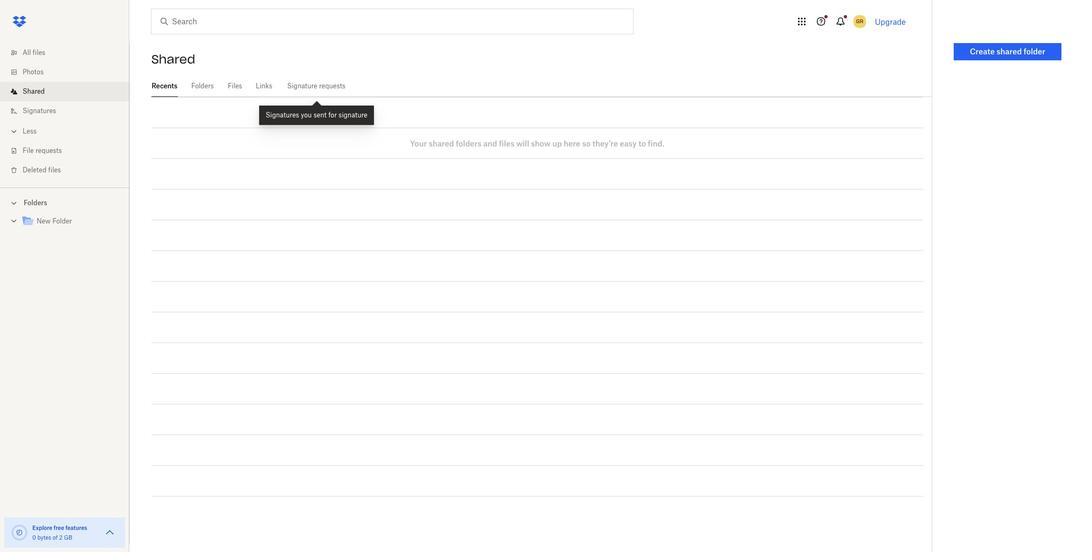 Task type: describe. For each thing, give the bounding box(es) containing it.
files for deleted files
[[48, 166, 61, 174]]

recents link
[[151, 75, 178, 95]]

file requests
[[23, 147, 62, 155]]

of
[[53, 535, 58, 541]]

files link
[[228, 75, 243, 95]]

folders button
[[0, 195, 129, 211]]

files for all files
[[33, 49, 45, 57]]

1 horizontal spatial folders
[[191, 82, 214, 90]]

less image
[[9, 126, 19, 137]]

signatures link
[[9, 101, 129, 121]]

2 horizontal spatial files
[[499, 139, 515, 148]]

show
[[531, 139, 551, 148]]

they're
[[593, 139, 618, 148]]

shared for your
[[429, 139, 454, 148]]

explore free features 0 bytes of 2 gb
[[32, 525, 87, 541]]

file requests link
[[9, 141, 129, 161]]

for
[[328, 111, 337, 119]]

bytes
[[37, 535, 51, 541]]

links link
[[255, 75, 273, 95]]

to
[[639, 139, 646, 148]]

new folder link
[[22, 215, 121, 229]]

less
[[23, 127, 37, 135]]

explore
[[32, 525, 52, 531]]

signature requests link
[[286, 75, 347, 95]]

create
[[970, 47, 995, 56]]

new folder
[[37, 217, 72, 225]]

all files link
[[9, 43, 129, 63]]

shared link
[[9, 82, 129, 101]]

Search in folder "Dropbox" text field
[[172, 16, 611, 27]]

create shared folder button
[[954, 43, 1062, 60]]

signature
[[339, 111, 368, 119]]

file
[[23, 147, 34, 155]]

files
[[228, 82, 242, 90]]

features
[[65, 525, 87, 531]]

find.
[[648, 139, 665, 148]]

links
[[256, 82, 272, 90]]

folders
[[456, 139, 482, 148]]

create shared folder
[[970, 47, 1046, 56]]

your shared folders and files will show up here so they're easy to find.
[[410, 139, 665, 148]]

0
[[32, 535, 36, 541]]

shared inside 'link'
[[23, 87, 45, 95]]

dropbox image
[[9, 11, 30, 32]]

deleted files
[[23, 166, 61, 174]]

upgrade
[[875, 17, 906, 26]]

all files
[[23, 49, 45, 57]]

up
[[553, 139, 562, 148]]

folders inside button
[[24, 199, 47, 207]]

easy
[[620, 139, 637, 148]]

signature
[[287, 82, 317, 90]]

free
[[54, 525, 64, 531]]

photos link
[[9, 63, 129, 82]]



Task type: vqa. For each thing, say whether or not it's contained in the screenshot.
Deleted files list item
no



Task type: locate. For each thing, give the bounding box(es) containing it.
2
[[59, 535, 62, 541]]

gb
[[64, 535, 72, 541]]

1 horizontal spatial requests
[[319, 82, 346, 90]]

0 horizontal spatial shared
[[23, 87, 45, 95]]

0 vertical spatial shared
[[151, 52, 195, 67]]

shared
[[151, 52, 195, 67], [23, 87, 45, 95]]

deleted
[[23, 166, 47, 174]]

folder
[[1024, 47, 1046, 56]]

shared for create
[[997, 47, 1022, 56]]

signatures up less
[[23, 107, 56, 115]]

photos
[[23, 68, 44, 76]]

shared up recents link at top left
[[151, 52, 195, 67]]

signatures
[[23, 107, 56, 115], [266, 111, 299, 119]]

0 vertical spatial files
[[33, 49, 45, 57]]

sent
[[314, 111, 327, 119]]

requests for file requests
[[36, 147, 62, 155]]

shared inside "button"
[[997, 47, 1022, 56]]

so
[[582, 139, 591, 148]]

1 vertical spatial requests
[[36, 147, 62, 155]]

0 horizontal spatial folders
[[24, 199, 47, 207]]

1 horizontal spatial shared
[[997, 47, 1022, 56]]

0 vertical spatial requests
[[319, 82, 346, 90]]

all
[[23, 49, 31, 57]]

folders left files at the left top
[[191, 82, 214, 90]]

files right deleted
[[48, 166, 61, 174]]

0 horizontal spatial signatures
[[23, 107, 56, 115]]

files left will
[[499, 139, 515, 148]]

you
[[301, 111, 312, 119]]

signature requests
[[287, 82, 346, 90]]

0 vertical spatial folders
[[191, 82, 214, 90]]

0 horizontal spatial files
[[33, 49, 45, 57]]

signatures for signatures you sent for signature
[[266, 111, 299, 119]]

gr
[[856, 18, 864, 25]]

files
[[33, 49, 45, 57], [499, 139, 515, 148], [48, 166, 61, 174]]

files right all
[[33, 49, 45, 57]]

1 vertical spatial shared
[[23, 87, 45, 95]]

new
[[37, 217, 51, 225]]

folders
[[191, 82, 214, 90], [24, 199, 47, 207]]

gr button
[[851, 13, 869, 30]]

requests right file
[[36, 147, 62, 155]]

signatures for signatures
[[23, 107, 56, 115]]

list containing all files
[[0, 37, 129, 188]]

shared
[[997, 47, 1022, 56], [429, 139, 454, 148]]

here
[[564, 139, 580, 148]]

list
[[0, 37, 129, 188]]

1 vertical spatial files
[[499, 139, 515, 148]]

folder
[[52, 217, 72, 225]]

your
[[410, 139, 427, 148]]

tab list containing recents
[[151, 75, 932, 97]]

2 vertical spatial files
[[48, 166, 61, 174]]

signatures you sent for signature
[[266, 111, 368, 119]]

and
[[483, 139, 497, 148]]

deleted files link
[[9, 161, 129, 180]]

upgrade link
[[875, 17, 906, 26]]

0 horizontal spatial requests
[[36, 147, 62, 155]]

shared list item
[[0, 82, 129, 101]]

1 vertical spatial folders
[[24, 199, 47, 207]]

requests
[[319, 82, 346, 90], [36, 147, 62, 155]]

1 horizontal spatial shared
[[151, 52, 195, 67]]

shared right your
[[429, 139, 454, 148]]

requests up for
[[319, 82, 346, 90]]

shared left folder
[[997, 47, 1022, 56]]

shared down photos
[[23, 87, 45, 95]]

0 horizontal spatial shared
[[429, 139, 454, 148]]

requests for signature requests
[[319, 82, 346, 90]]

0 vertical spatial shared
[[997, 47, 1022, 56]]

tab list
[[151, 75, 932, 97]]

1 vertical spatial shared
[[429, 139, 454, 148]]

1 horizontal spatial files
[[48, 166, 61, 174]]

signatures left 'you'
[[266, 111, 299, 119]]

will
[[516, 139, 529, 148]]

folders up new at the top left of page
[[24, 199, 47, 207]]

1 horizontal spatial signatures
[[266, 111, 299, 119]]

quota usage element
[[11, 524, 28, 542]]

folders link
[[191, 75, 215, 95]]

recents
[[152, 82, 177, 90]]



